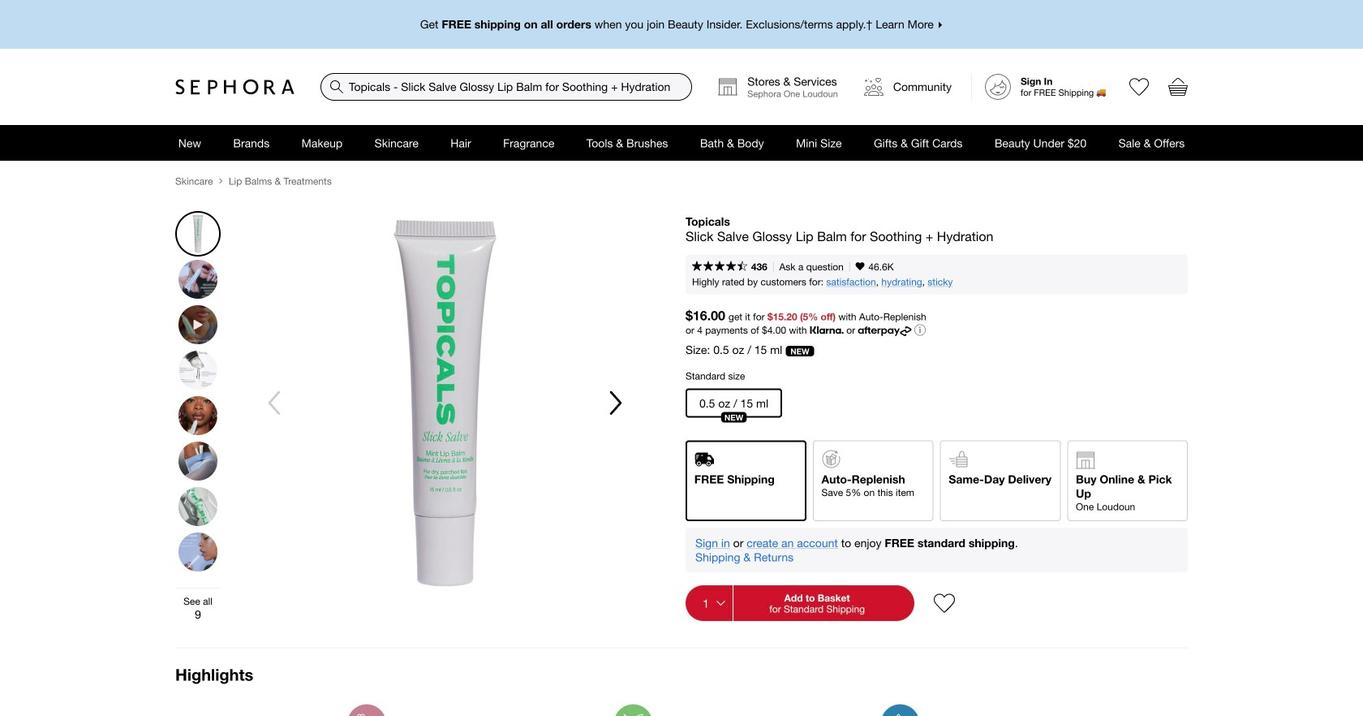 Task type: locate. For each thing, give the bounding box(es) containing it.
klarna image
[[810, 326, 844, 334]]

learn more image
[[915, 324, 926, 336]]

afterpay image
[[859, 326, 912, 336]]

video image
[[179, 305, 218, 344]]

4.5 stars element
[[693, 261, 748, 273]]

None search field
[[321, 73, 693, 101]]

None field
[[321, 73, 693, 101]]

go to basket image
[[1169, 77, 1189, 97]]



Task type: describe. For each thing, give the bounding box(es) containing it.
sephora homepage image
[[175, 79, 295, 95]]

Search search field
[[322, 74, 692, 100]]



Task type: vqa. For each thing, say whether or not it's contained in the screenshot.
the Sephora Homepage image
yes



